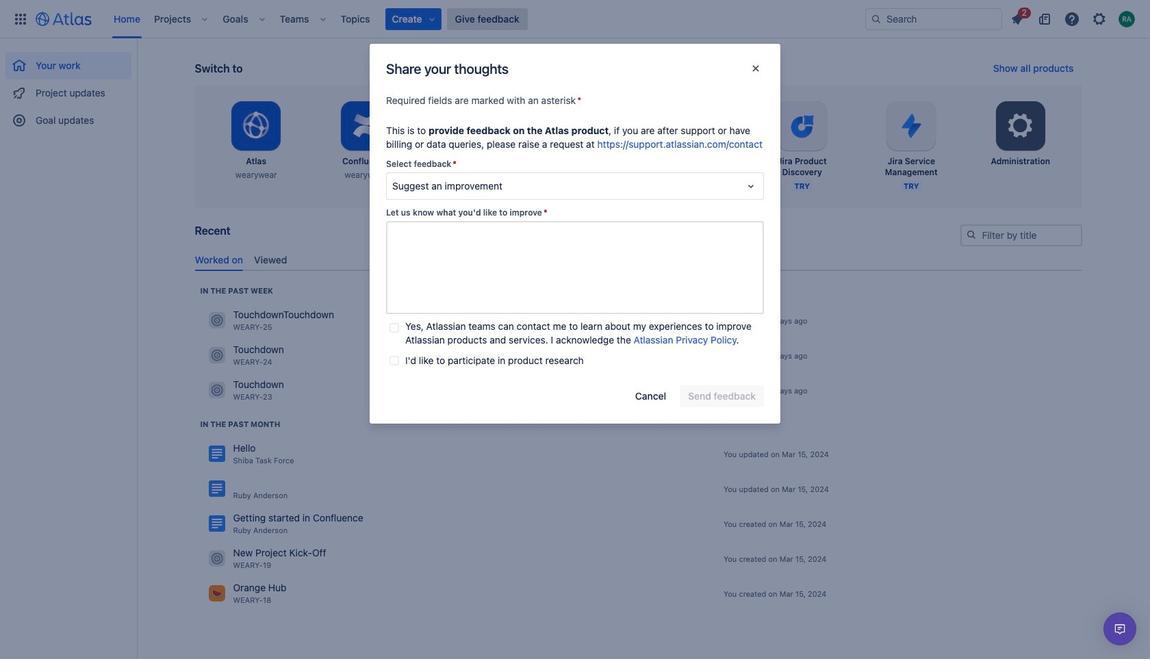 Task type: locate. For each thing, give the bounding box(es) containing it.
1 townsquare image from the top
[[209, 382, 225, 399]]

2 vertical spatial townsquare image
[[209, 551, 225, 567]]

townsquare image
[[209, 382, 225, 399], [209, 586, 225, 602]]

1 vertical spatial heading
[[200, 419, 280, 430]]

None search field
[[866, 8, 1003, 30]]

heading
[[200, 286, 273, 297], [200, 419, 280, 430]]

0 vertical spatial townsquare image
[[209, 313, 225, 329]]

0 vertical spatial confluence image
[[209, 446, 225, 463]]

0 vertical spatial townsquare image
[[209, 382, 225, 399]]

3 confluence image from the top
[[209, 516, 225, 533]]

None text field
[[386, 221, 764, 314]]

Filter by title field
[[962, 226, 1081, 245]]

tab list
[[189, 248, 1088, 271]]

1 vertical spatial confluence image
[[209, 481, 225, 498]]

1 vertical spatial townsquare image
[[209, 348, 225, 364]]

townsquare image
[[209, 313, 225, 329], [209, 348, 225, 364], [209, 551, 225, 567]]

2 vertical spatial confluence image
[[209, 516, 225, 533]]

1 townsquare image from the top
[[209, 313, 225, 329]]

confluence image
[[209, 446, 225, 463], [209, 481, 225, 498], [209, 516, 225, 533]]

1 vertical spatial townsquare image
[[209, 586, 225, 602]]

open intercom messenger image
[[1112, 621, 1129, 638]]

search image
[[871, 13, 882, 24]]

banner
[[0, 0, 1151, 38]]

0 vertical spatial heading
[[200, 286, 273, 297]]

group
[[5, 38, 132, 138]]



Task type: vqa. For each thing, say whether or not it's contained in the screenshot.
Search 'Field'
yes



Task type: describe. For each thing, give the bounding box(es) containing it.
2 heading from the top
[[200, 419, 280, 430]]

1 confluence image from the top
[[209, 446, 225, 463]]

Search field
[[866, 8, 1003, 30]]

1 heading from the top
[[200, 286, 273, 297]]

2 townsquare image from the top
[[209, 348, 225, 364]]

settings image
[[1005, 110, 1038, 142]]

open image
[[743, 178, 760, 195]]

help image
[[1065, 11, 1081, 27]]

top element
[[8, 0, 866, 38]]

search image
[[966, 229, 977, 240]]

2 confluence image from the top
[[209, 481, 225, 498]]

3 townsquare image from the top
[[209, 551, 225, 567]]

2 townsquare image from the top
[[209, 586, 225, 602]]

close modal image
[[748, 60, 764, 77]]



